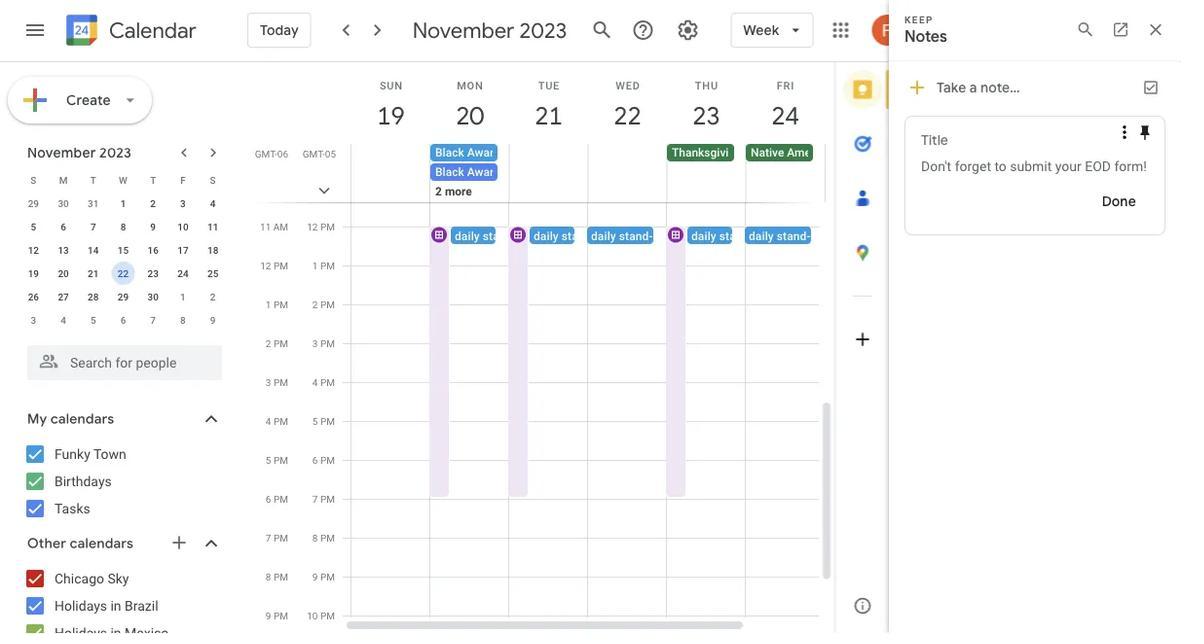 Task type: describe. For each thing, give the bounding box(es) containing it.
22 inside wed 22
[[612, 100, 640, 132]]

other calendars button
[[4, 529, 242, 560]]

11 element
[[201, 215, 225, 239]]

today
[[260, 21, 299, 39]]

settings menu image
[[676, 19, 700, 42]]

19 element
[[22, 262, 45, 285]]

5 inside 'element'
[[91, 315, 96, 326]]

22 link
[[605, 93, 650, 138]]

calendars for my calendars
[[51, 411, 114, 428]]

daily for 2nd the 'daily stand-up' button from the right
[[691, 229, 717, 243]]

0 horizontal spatial 12 pm
[[260, 260, 288, 272]]

26 element
[[22, 285, 45, 309]]

main drawer image
[[23, 19, 47, 42]]

3 cell from the left
[[509, 144, 588, 222]]

0 vertical spatial november 2023
[[413, 17, 567, 44]]

stand- for 4th the 'daily stand-up' button from right
[[562, 229, 596, 243]]

12 element
[[22, 239, 45, 262]]

grid containing 19
[[249, 62, 905, 635]]

1 s from the left
[[31, 174, 36, 186]]

21 link
[[526, 93, 571, 138]]

15 element
[[111, 239, 135, 262]]

3 daily stand-up button from the left
[[587, 227, 702, 244]]

create button
[[8, 77, 152, 124]]

11 for 11
[[207, 221, 218, 233]]

stand- for 5th the 'daily stand-up' button
[[777, 229, 811, 243]]

1 horizontal spatial 23
[[691, 100, 719, 132]]

row containing 29
[[19, 192, 228, 215]]

thanksgiving day
[[672, 146, 764, 160]]

31
[[88, 198, 99, 209]]

today button
[[247, 7, 311, 54]]

9 up 10 pm
[[312, 572, 318, 583]]

0 vertical spatial 7 pm
[[312, 494, 335, 505]]

october 30 element
[[52, 192, 75, 215]]

0 vertical spatial 8 pm
[[312, 533, 335, 544]]

brazil
[[125, 598, 158, 615]]

2 inside black awareness day black awareness day 2 more
[[435, 185, 442, 199]]

october 31 element
[[82, 192, 105, 215]]

fri 24
[[770, 79, 798, 132]]

thu 23
[[691, 79, 719, 132]]

10 for 10
[[177, 221, 189, 233]]

wed 22
[[612, 79, 640, 132]]

15
[[118, 244, 129, 256]]

28 element
[[82, 285, 105, 309]]

gmt- for 06
[[255, 148, 277, 160]]

17
[[177, 244, 189, 256]]

funky town
[[55, 447, 126, 463]]

other calendars
[[27, 536, 133, 553]]

calendar heading
[[105, 17, 197, 44]]

4 cell from the left
[[588, 144, 667, 222]]

calendar
[[109, 17, 197, 44]]

up for 4th the 'daily stand-up' button from right
[[595, 229, 609, 243]]

23 link
[[684, 93, 729, 138]]

week button
[[731, 7, 813, 54]]

0 vertical spatial 12 pm
[[307, 221, 335, 233]]

10 element
[[171, 215, 195, 239]]

0 horizontal spatial november
[[27, 144, 96, 162]]

row containing 5
[[19, 215, 228, 239]]

side panel section
[[835, 62, 890, 634]]

20 link
[[447, 93, 492, 138]]

november 2023 grid
[[19, 168, 228, 332]]

19 link
[[369, 93, 413, 138]]

22 inside 'element'
[[118, 268, 129, 279]]

december 2 element
[[201, 285, 225, 309]]

0 horizontal spatial 8 pm
[[266, 572, 288, 583]]

16
[[148, 244, 159, 256]]

my calendars button
[[4, 404, 242, 435]]

11 am
[[260, 221, 288, 233]]

december 8 element
[[171, 309, 195, 332]]

my
[[27, 411, 47, 428]]

1 vertical spatial 7 pm
[[266, 533, 288, 544]]

w
[[119, 174, 127, 186]]

other calendars list
[[4, 564, 242, 635]]

december 9 element
[[201, 309, 225, 332]]

daily stand-up for 2nd the 'daily stand-up' button from the right
[[691, 229, 767, 243]]

other
[[27, 536, 66, 553]]

0 vertical spatial 5 pm
[[312, 416, 335, 428]]

create
[[66, 92, 111, 109]]

13
[[58, 244, 69, 256]]

tasks
[[55, 501, 90, 517]]

december 4 element
[[52, 309, 75, 332]]

daily stand-up for 3rd the 'daily stand-up' button from the right
[[591, 229, 666, 243]]

9 left 10 pm
[[266, 611, 271, 622]]

my calendars
[[27, 411, 114, 428]]

2 daily stand-up button from the left
[[530, 227, 645, 244]]

29 for october 29 element
[[28, 198, 39, 209]]

town
[[93, 447, 126, 463]]

in
[[111, 598, 121, 615]]

daily for 4th the 'daily stand-up' button from right
[[534, 229, 559, 243]]

1 t from the left
[[90, 174, 96, 186]]

2 t from the left
[[150, 174, 156, 186]]

06
[[277, 148, 288, 160]]

27
[[58, 291, 69, 303]]

mon
[[457, 79, 484, 92]]

my calendars list
[[4, 439, 242, 525]]

tab list inside "side panel" 'section'
[[836, 62, 890, 579]]

october 29 element
[[22, 192, 45, 215]]

thanksgiving day button
[[667, 144, 764, 162]]

20 inside row
[[58, 268, 69, 279]]

sun 19
[[376, 79, 404, 132]]

1 vertical spatial november 2023
[[27, 144, 132, 162]]

28
[[88, 291, 99, 303]]

22 element
[[111, 262, 135, 285]]

more
[[445, 185, 472, 199]]

21 inside 'element'
[[88, 268, 99, 279]]

18
[[207, 244, 218, 256]]

up for 2nd the 'daily stand-up' button from the right
[[753, 229, 767, 243]]

0 horizontal spatial 2 pm
[[266, 338, 288, 350]]

0 vertical spatial 1 pm
[[312, 260, 335, 272]]

1 vertical spatial 4 pm
[[266, 416, 288, 428]]

december 7 element
[[141, 309, 165, 332]]

0 vertical spatial 9 pm
[[312, 572, 335, 583]]

1 horizontal spatial 12
[[260, 260, 271, 272]]

17 element
[[171, 239, 195, 262]]

23 element
[[141, 262, 165, 285]]

18 element
[[201, 239, 225, 262]]

5 daily stand-up button from the left
[[745, 227, 860, 244]]

26
[[28, 291, 39, 303]]

row containing 12
[[19, 239, 228, 262]]

9 down december 2 element
[[210, 315, 216, 326]]

1 vertical spatial 5 pm
[[266, 455, 288, 466]]

tue 21
[[534, 79, 561, 132]]

daily stand-up for 5th the 'daily stand-up' button
[[749, 229, 824, 243]]

chicago
[[55, 571, 104, 587]]

22 cell
[[108, 262, 138, 285]]



Task type: vqa. For each thing, say whether or not it's contained in the screenshot.
"March 2024" grid in the top of the page
no



Task type: locate. For each thing, give the bounding box(es) containing it.
t left f
[[150, 174, 156, 186]]

daily for 5th the 'daily stand-up' button from the right
[[455, 229, 480, 243]]

21 down the tue
[[534, 100, 561, 132]]

2023 up the tue
[[520, 17, 567, 44]]

4 stand- from the left
[[720, 229, 753, 243]]

0 vertical spatial black awareness day button
[[430, 144, 547, 162]]

22 down wed
[[612, 100, 640, 132]]

0 horizontal spatial gmt-
[[255, 148, 277, 160]]

4
[[210, 198, 216, 209], [61, 315, 66, 326], [312, 377, 318, 389], [266, 416, 271, 428]]

december 5 element
[[82, 309, 105, 332]]

1 horizontal spatial 29
[[118, 291, 129, 303]]

30 for october 30 element
[[58, 198, 69, 209]]

1 vertical spatial 9 pm
[[266, 611, 288, 622]]

11 for 11 am
[[260, 221, 271, 233]]

1 vertical spatial 6 pm
[[266, 494, 288, 505]]

0 vertical spatial 23
[[691, 100, 719, 132]]

0 vertical spatial 20
[[455, 100, 483, 132]]

s up october 29 element
[[31, 174, 36, 186]]

29 inside october 29 element
[[28, 198, 39, 209]]

row containing black awareness day
[[343, 144, 905, 222]]

1 vertical spatial 20
[[58, 268, 69, 279]]

1 vertical spatial 22
[[118, 268, 129, 279]]

30 for 30 element at left
[[148, 291, 159, 303]]

t up 'october 31' element
[[90, 174, 96, 186]]

0 horizontal spatial 10
[[177, 221, 189, 233]]

29 element
[[111, 285, 135, 309]]

pm
[[320, 221, 335, 233], [274, 260, 288, 272], [320, 260, 335, 272], [274, 299, 288, 311], [320, 299, 335, 311], [274, 338, 288, 350], [320, 338, 335, 350], [274, 377, 288, 389], [320, 377, 335, 389], [274, 416, 288, 428], [320, 416, 335, 428], [274, 455, 288, 466], [320, 455, 335, 466], [274, 494, 288, 505], [320, 494, 335, 505], [274, 533, 288, 544], [320, 533, 335, 544], [274, 572, 288, 583], [320, 572, 335, 583], [274, 611, 288, 622], [320, 611, 335, 622]]

1
[[120, 198, 126, 209], [312, 260, 318, 272], [180, 291, 186, 303], [266, 299, 271, 311]]

daily stand-up for 4th the 'daily stand-up' button from right
[[534, 229, 609, 243]]

awareness up "2 more" button at top
[[467, 166, 525, 179]]

november 2023 up m
[[27, 144, 132, 162]]

24 down fri
[[770, 100, 798, 132]]

1 vertical spatial 24
[[177, 268, 189, 279]]

0 horizontal spatial 20
[[58, 268, 69, 279]]

1 horizontal spatial 11
[[260, 221, 271, 233]]

2023 up w
[[99, 144, 132, 162]]

7 pm
[[312, 494, 335, 505], [266, 533, 288, 544]]

tue
[[538, 79, 560, 92]]

24 down 17
[[177, 268, 189, 279]]

0 vertical spatial 24
[[770, 100, 798, 132]]

m
[[59, 174, 68, 186]]

3 pm
[[312, 338, 335, 350], [266, 377, 288, 389]]

1 up from the left
[[517, 229, 530, 243]]

12 right am
[[307, 221, 318, 233]]

sat
[[854, 79, 876, 92]]

10 for 10 pm
[[307, 611, 318, 622]]

chicago sky
[[55, 571, 129, 587]]

row group
[[19, 192, 228, 332]]

1 horizontal spatial 24
[[770, 100, 798, 132]]

stand- for 3rd the 'daily stand-up' button from the right
[[619, 229, 653, 243]]

2
[[435, 185, 442, 199], [150, 198, 156, 209], [210, 291, 216, 303], [312, 299, 318, 311], [266, 338, 271, 350]]

19 inside row
[[28, 268, 39, 279]]

0 horizontal spatial 12
[[28, 244, 39, 256]]

row containing s
[[19, 168, 228, 192]]

1 vertical spatial 12 pm
[[260, 260, 288, 272]]

black
[[435, 146, 464, 160], [435, 166, 464, 179]]

0 horizontal spatial 2023
[[99, 144, 132, 162]]

cell containing black awareness day
[[430, 144, 547, 222]]

1 horizontal spatial 12 pm
[[307, 221, 335, 233]]

1 horizontal spatial 3 pm
[[312, 338, 335, 350]]

black awareness day button up "2 more" button at top
[[430, 164, 547, 181]]

row containing 19
[[19, 262, 228, 285]]

4 up from the left
[[753, 229, 767, 243]]

2 vertical spatial 12
[[260, 260, 271, 272]]

row group containing 29
[[19, 192, 228, 332]]

29 up december 6 element
[[118, 291, 129, 303]]

november up m
[[27, 144, 96, 162]]

week
[[743, 21, 779, 39]]

4 pm
[[312, 377, 335, 389], [266, 416, 288, 428]]

12 pm right am
[[307, 221, 335, 233]]

2 s from the left
[[210, 174, 216, 186]]

12 down 11 am
[[260, 260, 271, 272]]

row inside grid
[[343, 144, 905, 222]]

0 vertical spatial 19
[[376, 100, 404, 132]]

0 horizontal spatial november 2023
[[27, 144, 132, 162]]

2 more button
[[430, 183, 498, 201]]

row containing 3
[[19, 309, 228, 332]]

gmt- for 05
[[303, 148, 325, 160]]

0 horizontal spatial 23
[[148, 268, 159, 279]]

calendars for other calendars
[[70, 536, 133, 553]]

30 down m
[[58, 198, 69, 209]]

am
[[273, 221, 288, 233]]

0 vertical spatial 4 pm
[[312, 377, 335, 389]]

1 daily from the left
[[455, 229, 480, 243]]

21 inside grid
[[534, 100, 561, 132]]

1 vertical spatial 2023
[[99, 144, 132, 162]]

3 inside december 3 element
[[31, 315, 36, 326]]

2 stand- from the left
[[562, 229, 596, 243]]

5 up from the left
[[811, 229, 824, 243]]

0 vertical spatial calendars
[[51, 411, 114, 428]]

Search for people text field
[[39, 346, 210, 381]]

2 horizontal spatial 12
[[307, 221, 318, 233]]

1 horizontal spatial 30
[[148, 291, 159, 303]]

0 horizontal spatial s
[[31, 174, 36, 186]]

29 for 29 element
[[118, 291, 129, 303]]

22 down 15
[[118, 268, 129, 279]]

holidays in brazil
[[55, 598, 158, 615]]

sky
[[108, 571, 129, 587]]

cell
[[352, 144, 430, 222], [430, 144, 547, 222], [509, 144, 588, 222], [588, 144, 667, 222], [825, 144, 904, 222]]

add other calendars image
[[169, 534, 189, 553]]

10 inside row
[[177, 221, 189, 233]]

24
[[770, 100, 798, 132], [177, 268, 189, 279]]

gmt- right 06
[[303, 148, 325, 160]]

1 horizontal spatial 22
[[612, 100, 640, 132]]

awareness down 20 link
[[467, 146, 525, 160]]

16 element
[[141, 239, 165, 262]]

up for 3rd the 'daily stand-up' button from the right
[[653, 229, 666, 243]]

daily for 5th the 'daily stand-up' button
[[749, 229, 774, 243]]

21 element
[[82, 262, 105, 285]]

23 down 16
[[148, 268, 159, 279]]

thu
[[695, 79, 719, 92]]

calendars inside dropdown button
[[51, 411, 114, 428]]

1 vertical spatial 30
[[148, 291, 159, 303]]

24 link
[[763, 93, 808, 138]]

0 vertical spatial 3 pm
[[312, 338, 335, 350]]

9 up 16 element
[[150, 221, 156, 233]]

13 element
[[52, 239, 75, 262]]

stand- for 5th the 'daily stand-up' button from the right
[[483, 229, 517, 243]]

day
[[528, 146, 547, 160], [745, 146, 764, 160], [528, 166, 547, 179]]

gmt- left gmt-05
[[255, 148, 277, 160]]

5 daily stand-up from the left
[[749, 229, 824, 243]]

0 horizontal spatial 11
[[207, 221, 218, 233]]

0 vertical spatial november
[[413, 17, 515, 44]]

05
[[325, 148, 336, 160]]

november 2023
[[413, 17, 567, 44], [27, 144, 132, 162]]

1 gmt- from the left
[[255, 148, 277, 160]]

1 horizontal spatial november
[[413, 17, 515, 44]]

daily for 3rd the 'daily stand-up' button from the right
[[591, 229, 616, 243]]

up for 5th the 'daily stand-up' button
[[811, 229, 824, 243]]

8 inside 'element'
[[180, 315, 186, 326]]

0 vertical spatial awareness
[[467, 146, 525, 160]]

row containing 26
[[19, 285, 228, 309]]

3 daily from the left
[[591, 229, 616, 243]]

f
[[180, 174, 186, 186]]

1 daily stand-up button from the left
[[451, 227, 566, 244]]

1 horizontal spatial 8 pm
[[312, 533, 335, 544]]

4 daily stand-up button from the left
[[688, 227, 803, 244]]

mon 20
[[455, 79, 484, 132]]

25 element
[[201, 262, 225, 285]]

0 horizontal spatial 30
[[58, 198, 69, 209]]

23 down thu
[[691, 100, 719, 132]]

1 stand- from the left
[[483, 229, 517, 243]]

20 down mon
[[455, 100, 483, 132]]

1 black from the top
[[435, 146, 464, 160]]

11 up 18
[[207, 221, 218, 233]]

5 stand- from the left
[[777, 229, 811, 243]]

calendars inside dropdown button
[[70, 536, 133, 553]]

gmt-06
[[255, 148, 288, 160]]

black awareness day button
[[430, 144, 547, 162], [430, 164, 547, 181]]

0 vertical spatial 2 pm
[[312, 299, 335, 311]]

december 6 element
[[111, 309, 135, 332]]

5
[[31, 221, 36, 233], [91, 315, 96, 326], [312, 416, 318, 428], [266, 455, 271, 466]]

1 horizontal spatial november 2023
[[413, 17, 567, 44]]

6
[[61, 221, 66, 233], [120, 315, 126, 326], [312, 455, 318, 466], [266, 494, 271, 505]]

calendars up funky town
[[51, 411, 114, 428]]

daily
[[455, 229, 480, 243], [534, 229, 559, 243], [591, 229, 616, 243], [691, 229, 717, 243], [749, 229, 774, 243]]

7
[[91, 221, 96, 233], [150, 315, 156, 326], [312, 494, 318, 505], [266, 533, 271, 544]]

0 vertical spatial 10
[[177, 221, 189, 233]]

november 2023 up mon
[[413, 17, 567, 44]]

10 inside grid
[[307, 611, 318, 622]]

calendars up chicago sky
[[70, 536, 133, 553]]

10
[[177, 221, 189, 233], [307, 611, 318, 622]]

daily stand-up button
[[451, 227, 566, 244], [530, 227, 645, 244], [587, 227, 702, 244], [688, 227, 803, 244], [745, 227, 860, 244]]

29
[[28, 198, 39, 209], [118, 291, 129, 303]]

0 horizontal spatial 4 pm
[[266, 416, 288, 428]]

0 horizontal spatial 1 pm
[[266, 299, 288, 311]]

0 vertical spatial 29
[[28, 198, 39, 209]]

8
[[120, 221, 126, 233], [180, 315, 186, 326], [312, 533, 318, 544], [266, 572, 271, 583]]

11
[[207, 221, 218, 233], [260, 221, 271, 233]]

19
[[376, 100, 404, 132], [28, 268, 39, 279]]

3 daily stand-up from the left
[[591, 229, 666, 243]]

2023
[[520, 17, 567, 44], [99, 144, 132, 162]]

birthdays
[[55, 474, 112, 490]]

1 horizontal spatial 6 pm
[[312, 455, 335, 466]]

holidays
[[55, 598, 107, 615]]

1 vertical spatial 2 pm
[[266, 338, 288, 350]]

1 horizontal spatial 4 pm
[[312, 377, 335, 389]]

2 11 from the left
[[260, 221, 271, 233]]

9 pm up 10 pm
[[312, 572, 335, 583]]

2 daily stand-up from the left
[[534, 229, 609, 243]]

2 cell from the left
[[430, 144, 547, 222]]

november up mon
[[413, 17, 515, 44]]

2 black from the top
[[435, 166, 464, 179]]

0 horizontal spatial 6 pm
[[266, 494, 288, 505]]

29 inside 29 element
[[118, 291, 129, 303]]

20 up the 27 on the left of the page
[[58, 268, 69, 279]]

2 pm
[[312, 299, 335, 311], [266, 338, 288, 350]]

27 element
[[52, 285, 75, 309]]

1 vertical spatial calendars
[[70, 536, 133, 553]]

fri
[[777, 79, 795, 92]]

2 up from the left
[[595, 229, 609, 243]]

1 cell from the left
[[352, 144, 430, 222]]

daily stand-up
[[455, 229, 530, 243], [534, 229, 609, 243], [591, 229, 666, 243], [691, 229, 767, 243], [749, 229, 824, 243]]

0 vertical spatial 12
[[307, 221, 318, 233]]

30 element
[[141, 285, 165, 309]]

sun
[[380, 79, 403, 92]]

23
[[691, 100, 719, 132], [148, 268, 159, 279]]

11 inside row
[[207, 221, 218, 233]]

calendar element
[[62, 11, 197, 54]]

0 horizontal spatial 22
[[118, 268, 129, 279]]

29 left october 30 element
[[28, 198, 39, 209]]

0 horizontal spatial 7 pm
[[266, 533, 288, 544]]

2 gmt- from the left
[[303, 148, 325, 160]]

20 inside mon 20
[[455, 100, 483, 132]]

day inside button
[[745, 146, 764, 160]]

grid
[[249, 62, 905, 635]]

1 vertical spatial 1 pm
[[266, 299, 288, 311]]

23 inside row
[[148, 268, 159, 279]]

1 vertical spatial black awareness day button
[[430, 164, 547, 181]]

0 horizontal spatial 29
[[28, 198, 39, 209]]

None search field
[[0, 338, 242, 381]]

14 element
[[82, 239, 105, 262]]

0 horizontal spatial 5 pm
[[266, 455, 288, 466]]

thanksgiving
[[672, 146, 742, 160]]

stand- for 2nd the 'daily stand-up' button from the right
[[720, 229, 753, 243]]

1 vertical spatial 3 pm
[[266, 377, 288, 389]]

black awareness day button down 20 link
[[430, 144, 547, 162]]

0 vertical spatial black
[[435, 146, 464, 160]]

1 horizontal spatial t
[[150, 174, 156, 186]]

s right f
[[210, 174, 216, 186]]

up
[[517, 229, 530, 243], [595, 229, 609, 243], [653, 229, 666, 243], [753, 229, 767, 243], [811, 229, 824, 243]]

awareness
[[467, 146, 525, 160], [467, 166, 525, 179]]

12 inside row
[[28, 244, 39, 256]]

1 horizontal spatial 2023
[[520, 17, 567, 44]]

funky
[[55, 447, 90, 463]]

1 vertical spatial 23
[[148, 268, 159, 279]]

4 daily from the left
[[691, 229, 717, 243]]

20
[[455, 100, 483, 132], [58, 268, 69, 279]]

4 daily stand-up from the left
[[691, 229, 767, 243]]

8 pm
[[312, 533, 335, 544], [266, 572, 288, 583]]

0 vertical spatial 22
[[612, 100, 640, 132]]

1 vertical spatial 8 pm
[[266, 572, 288, 583]]

up for 5th the 'daily stand-up' button from the right
[[517, 229, 530, 243]]

2 awareness from the top
[[467, 166, 525, 179]]

3 stand- from the left
[[619, 229, 653, 243]]

daily stand-up for 5th the 'daily stand-up' button from the right
[[455, 229, 530, 243]]

december 3 element
[[22, 309, 45, 332]]

19 up 26 in the top of the page
[[28, 268, 39, 279]]

1 horizontal spatial 1 pm
[[312, 260, 335, 272]]

5 cell from the left
[[825, 144, 904, 222]]

1 vertical spatial 29
[[118, 291, 129, 303]]

1 black awareness day button from the top
[[430, 144, 547, 162]]

1 11 from the left
[[207, 221, 218, 233]]

1 awareness from the top
[[467, 146, 525, 160]]

1 vertical spatial 21
[[88, 268, 99, 279]]

s
[[31, 174, 36, 186], [210, 174, 216, 186]]

gmt-
[[255, 148, 277, 160], [303, 148, 325, 160]]

1 pm
[[312, 260, 335, 272], [266, 299, 288, 311]]

30
[[58, 198, 69, 209], [148, 291, 159, 303]]

0 horizontal spatial 3 pm
[[266, 377, 288, 389]]

9 pm
[[312, 572, 335, 583], [266, 611, 288, 622]]

24 inside november 2023 grid
[[177, 268, 189, 279]]

11 left am
[[260, 221, 271, 233]]

0 vertical spatial 2023
[[520, 17, 567, 44]]

3 up from the left
[[653, 229, 666, 243]]

calendars
[[51, 411, 114, 428], [70, 536, 133, 553]]

9
[[150, 221, 156, 233], [210, 315, 216, 326], [312, 572, 318, 583], [266, 611, 271, 622]]

5 daily from the left
[[749, 229, 774, 243]]

10 pm
[[307, 611, 335, 622]]

19 down the sun
[[376, 100, 404, 132]]

1 vertical spatial 19
[[28, 268, 39, 279]]

9 pm left 10 pm
[[266, 611, 288, 622]]

20 element
[[52, 262, 75, 285]]

0 horizontal spatial 19
[[28, 268, 39, 279]]

2 daily from the left
[[534, 229, 559, 243]]

1 horizontal spatial 7 pm
[[312, 494, 335, 505]]

12
[[307, 221, 318, 233], [28, 244, 39, 256], [260, 260, 271, 272]]

0 horizontal spatial 21
[[88, 268, 99, 279]]

gmt-05
[[303, 148, 336, 160]]

11 inside grid
[[260, 221, 271, 233]]

14
[[88, 244, 99, 256]]

1 vertical spatial november
[[27, 144, 96, 162]]

1 vertical spatial awareness
[[467, 166, 525, 179]]

19 inside grid
[[376, 100, 404, 132]]

wed
[[616, 79, 640, 92]]

1 horizontal spatial gmt-
[[303, 148, 325, 160]]

november
[[413, 17, 515, 44], [27, 144, 96, 162]]

1 vertical spatial 10
[[307, 611, 318, 622]]

tab list
[[836, 62, 890, 579]]

12 up 19 element
[[28, 244, 39, 256]]

1 vertical spatial 12
[[28, 244, 39, 256]]

30 up december 7 element
[[148, 291, 159, 303]]

1 horizontal spatial 5 pm
[[312, 416, 335, 428]]

25
[[207, 268, 218, 279]]

black awareness day black awareness day 2 more
[[435, 146, 547, 199]]

december 1 element
[[171, 285, 195, 309]]

1 horizontal spatial 20
[[455, 100, 483, 132]]

12 pm down 11 am
[[260, 260, 288, 272]]

1 horizontal spatial 21
[[534, 100, 561, 132]]

0 vertical spatial 30
[[58, 198, 69, 209]]

2 black awareness day button from the top
[[430, 164, 547, 181]]

1 horizontal spatial 19
[[376, 100, 404, 132]]

1 daily stand-up from the left
[[455, 229, 530, 243]]

1 horizontal spatial 2 pm
[[312, 299, 335, 311]]

row
[[343, 144, 905, 222], [19, 168, 228, 192], [19, 192, 228, 215], [19, 215, 228, 239], [19, 239, 228, 262], [19, 262, 228, 285], [19, 285, 228, 309], [19, 309, 228, 332]]

24 element
[[171, 262, 195, 285]]

1 horizontal spatial 9 pm
[[312, 572, 335, 583]]

21 up 28 at top left
[[88, 268, 99, 279]]



